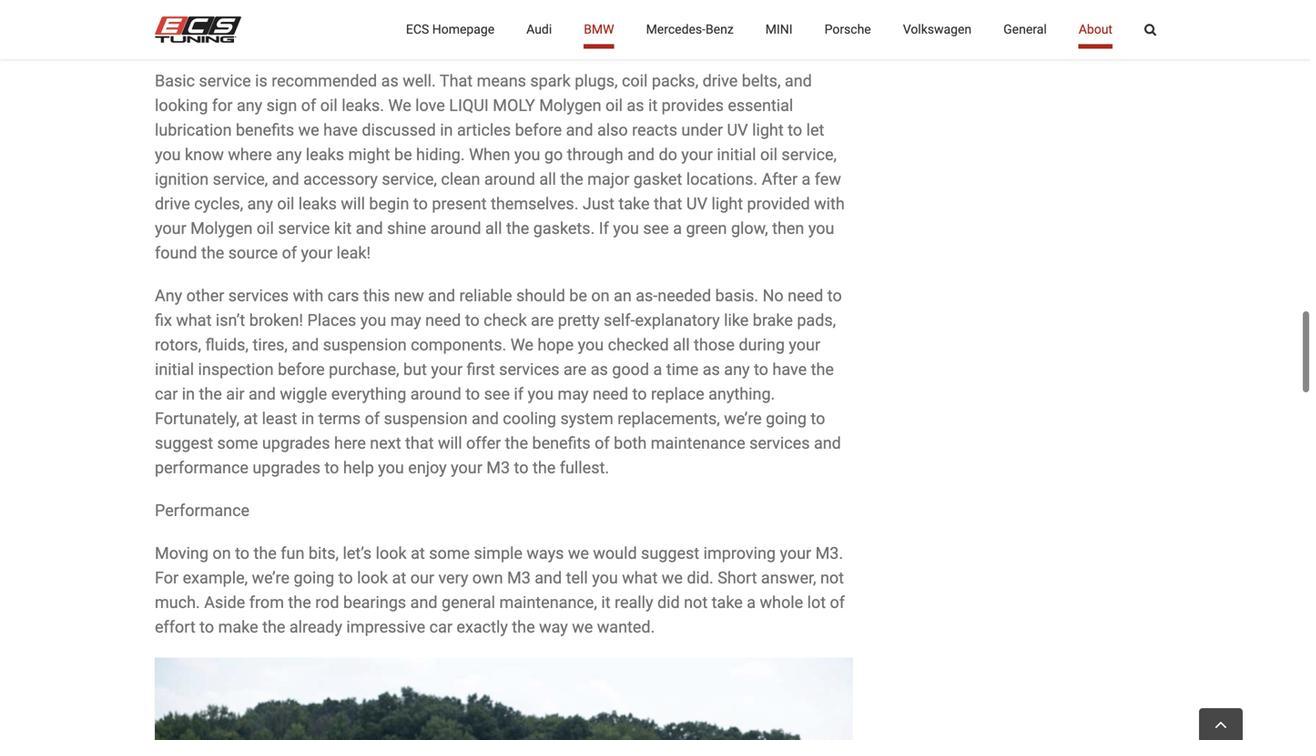 Task type: vqa. For each thing, say whether or not it's contained in the screenshot.
the left 'Volkswagen' LINK
no



Task type: describe. For each thing, give the bounding box(es) containing it.
your left leak!
[[301, 244, 333, 263]]

1 vertical spatial look
[[357, 569, 388, 588]]

1 horizontal spatial at
[[392, 569, 407, 588]]

under
[[682, 121, 723, 140]]

1 vertical spatial not
[[684, 594, 708, 613]]

1 horizontal spatial uv
[[727, 121, 749, 140]]

moving
[[155, 544, 209, 563]]

that
[[440, 72, 473, 91]]

we inside any other services with cars this new and reliable should be on an as-needed basis. no need to fix what isn't broken! places you may need to check are pretty self-explanatory like brake pads, rotors, fluids, tires, and suspension components. we hope you checked all those during your initial inspection before purchase, but your first services are as good a time as any to have the car in the air and wiggle everything around to see if you may need to replace anything. fortunately, at least in terms of suspension and cooling system replacements, we're going to suggest some upgrades here next that will offer the benefits of both maintenance services and performance upgrades to help you enjoy your m3 to the fullest.
[[511, 336, 534, 355]]

any inside any other services with cars this new and reliable should be on an as-needed basis. no need to fix what isn't broken! places you may need to check are pretty self-explanatory like brake pads, rotors, fluids, tires, and suspension components. we hope you checked all those during your initial inspection before purchase, but your first services are as good a time as any to have the car in the air and wiggle everything around to see if you may need to replace anything. fortunately, at least in terms of suspension and cooling system replacements, we're going to suggest some upgrades here next that will offer the benefits of both maintenance services and performance upgrades to help you enjoy your m3 to the fullest.
[[725, 360, 750, 379]]

very
[[439, 569, 469, 588]]

before inside basic service is recommended as well. that means spark plugs, coil packs, drive belts, and looking for any sign of oil leaks. we love liqui moly molygen oil as it provides essential lubrication benefits we have discussed in articles before and also reacts under uv light to let you know where any leaks might be hiding. when you go through and do your initial oil service, ignition service, and accessory service, clean around all the major gasket locations. after a few drive cycles, any oil leaks will begin to present themselves. just take that uv light provided with your molygen oil service kit and shine around all the gaskets. if you see a green glow, then you found the source of your leak!
[[515, 121, 562, 140]]

means
[[477, 72, 527, 91]]

your down components.
[[431, 360, 463, 379]]

homepage
[[433, 22, 495, 37]]

1 horizontal spatial light
[[753, 121, 784, 140]]

car inside moving on to the fun bits, let's look at some simple ways we would suggest improving your m3. for example, we're going to look at our very own m3 and tell you what we did. short answer, not much. aside from the rod bearings and general maintenance, it really did not take a whole lot of effort to make the already impressive car exactly the way we wanted.
[[430, 618, 453, 637]]

from
[[249, 594, 284, 613]]

would
[[593, 544, 637, 563]]

performance
[[155, 459, 249, 478]]

let
[[807, 121, 825, 140]]

any right "for"
[[237, 96, 263, 115]]

we up did
[[662, 569, 683, 588]]

components.
[[411, 336, 507, 355]]

with inside basic service is recommended as well. that means spark plugs, coil packs, drive belts, and looking for any sign of oil leaks. we love liqui moly molygen oil as it provides essential lubrication benefits we have discussed in articles before and also reacts under uv light to let you know where any leaks might be hiding. when you go through and do your initial oil service, ignition service, and accessory service, clean around all the major gasket locations. after a few drive cycles, any oil leaks will begin to present themselves. just take that uv light provided with your molygen oil service kit and shine around all the gaskets. if you see a green glow, then you found the source of your leak!
[[815, 195, 845, 214]]

0 vertical spatial molygen
[[540, 96, 602, 115]]

next
[[370, 434, 401, 453]]

audi link
[[527, 0, 552, 59]]

1 horizontal spatial drive
[[703, 72, 738, 91]]

we're inside any other services with cars this new and reliable should be on an as-needed basis. no need to fix what isn't broken! places you may need to check are pretty self-explanatory like brake pads, rotors, fluids, tires, and suspension components. we hope you checked all those during your initial inspection before purchase, but your first services are as good a time as any to have the car in the air and wiggle everything around to see if you may need to replace anything. fortunately, at least in terms of suspension and cooling system replacements, we're going to suggest some upgrades here next that will offer the benefits of both maintenance services and performance upgrades to help you enjoy your m3 to the fullest.
[[725, 410, 762, 429]]

1 vertical spatial leaks
[[299, 195, 337, 214]]

some inside any other services with cars this new and reliable should be on an as-needed basis. no need to fix what isn't broken! places you may need to check are pretty self-explanatory like brake pads, rotors, fluids, tires, and suspension components. we hope you checked all those during your initial inspection before purchase, but your first services are as good a time as any to have the car in the air and wiggle everything around to see if you may need to replace anything. fortunately, at least in terms of suspension and cooling system replacements, we're going to suggest some upgrades here next that will offer the benefits of both maintenance services and performance upgrades to help you enjoy your m3 to the fullest.
[[217, 434, 258, 453]]

present
[[432, 195, 487, 214]]

you down "this"
[[360, 311, 387, 330]]

your up found
[[155, 219, 186, 238]]

bmw
[[584, 22, 615, 37]]

as left good
[[591, 360, 608, 379]]

accessory
[[303, 170, 378, 189]]

of inside moving on to the fun bits, let's look at some simple ways we would suggest improving your m3. for example, we're going to look at our very own m3 and tell you what we did. short answer, not much. aside from the rod bearings and general maintenance, it really did not take a whole lot of effort to make the already impressive car exactly the way we wanted.
[[830, 594, 845, 613]]

but
[[404, 360, 427, 379]]

isn't
[[216, 311, 245, 330]]

that inside basic service is recommended as well. that means spark plugs, coil packs, drive belts, and looking for any sign of oil leaks. we love liqui moly molygen oil as it provides essential lubrication benefits we have discussed in articles before and also reacts under uv light to let you know where any leaks might be hiding. when you go through and do your initial oil service, ignition service, and accessory service, clean around all the major gasket locations. after a few drive cycles, any oil leaks will begin to present themselves. just take that uv light provided with your molygen oil service kit and shine around all the gaskets. if you see a green glow, then you found the source of your leak!
[[654, 195, 683, 214]]

1 horizontal spatial in
[[301, 410, 314, 429]]

the left rod
[[288, 594, 311, 613]]

that inside any other services with cars this new and reliable should be on an as-needed basis. no need to fix what isn't broken! places you may need to check are pretty self-explanatory like brake pads, rotors, fluids, tires, and suspension components. we hope you checked all those during your initial inspection before purchase, but your first services are as good a time as any to have the car in the air and wiggle everything around to see if you may need to replace anything. fortunately, at least in terms of suspension and cooling system replacements, we're going to suggest some upgrades here next that will offer the benefits of both maintenance services and performance upgrades to help you enjoy your m3 to the fullest.
[[405, 434, 434, 453]]

any right cycles,
[[247, 195, 273, 214]]

maintenance
[[651, 434, 746, 453]]

we inside basic service is recommended as well. that means spark plugs, coil packs, drive belts, and looking for any sign of oil leaks. we love liqui moly molygen oil as it provides essential lubrication benefits we have discussed in articles before and also reacts under uv light to let you know where any leaks might be hiding. when you go through and do your initial oil service, ignition service, and accessory service, clean around all the major gasket locations. after a few drive cycles, any oil leaks will begin to present themselves. just take that uv light provided with your molygen oil service kit and shine around all the gaskets. if you see a green glow, then you found the source of your leak!
[[298, 121, 320, 140]]

own
[[473, 569, 503, 588]]

replacements,
[[618, 410, 720, 429]]

1 vertical spatial need
[[426, 311, 461, 330]]

belts,
[[742, 72, 781, 91]]

volkswagen link
[[903, 0, 972, 59]]

tires,
[[253, 336, 288, 355]]

help
[[343, 459, 374, 478]]

take inside moving on to the fun bits, let's look at some simple ways we would suggest improving your m3. for example, we're going to look at our very own m3 and tell you what we did. short answer, not much. aside from the rod bearings and general maintenance, it really did not take a whole lot of effort to make the already impressive car exactly the way we wanted.
[[712, 594, 743, 613]]

the down cooling
[[505, 434, 528, 453]]

brake
[[753, 311, 793, 330]]

mini link
[[766, 0, 793, 59]]

the down 'from'
[[262, 618, 286, 637]]

fortunately,
[[155, 410, 240, 429]]

1 vertical spatial service
[[278, 219, 330, 238]]

know
[[185, 145, 224, 164]]

m3 inside moving on to the fun bits, let's look at some simple ways we would suggest improving your m3. for example, we're going to look at our very own m3 and tell you what we did. short answer, not much. aside from the rod bearings and general maintenance, it really did not take a whole lot of effort to make the already impressive car exactly the way we wanted.
[[507, 569, 531, 588]]

take inside basic service is recommended as well. that means spark plugs, coil packs, drive belts, and looking for any sign of oil leaks. we love liqui moly molygen oil as it provides essential lubrication benefits we have discussed in articles before and also reacts under uv light to let you know where any leaks might be hiding. when you go through and do your initial oil service, ignition service, and accessory service, clean around all the major gasket locations. after a few drive cycles, any oil leaks will begin to present themselves. just take that uv light provided with your molygen oil service kit and shine around all the gaskets. if you see a green glow, then you found the source of your leak!
[[619, 195, 650, 214]]

on inside any other services with cars this new and reliable should be on an as-needed basis. no need to fix what isn't broken! places you may need to check are pretty self-explanatory like brake pads, rotors, fluids, tires, and suspension components. we hope you checked all those during your initial inspection before purchase, but your first services are as good a time as any to have the car in the air and wiggle everything around to see if you may need to replace anything. fortunately, at least in terms of suspension and cooling system replacements, we're going to suggest some upgrades here next that will offer the benefits of both maintenance services and performance upgrades to help you enjoy your m3 to the fullest.
[[592, 287, 610, 306]]

first
[[467, 360, 495, 379]]

then
[[773, 219, 805, 238]]

for
[[212, 96, 233, 115]]

few
[[815, 170, 842, 189]]

any
[[155, 287, 182, 306]]

you left go
[[515, 145, 541, 164]]

pretty
[[558, 311, 600, 330]]

1 vertical spatial at
[[411, 544, 425, 563]]

here
[[334, 434, 366, 453]]

1 vertical spatial services
[[499, 360, 560, 379]]

before inside any other services with cars this new and reliable should be on an as-needed basis. no need to fix what isn't broken! places you may need to check are pretty self-explanatory like brake pads, rotors, fluids, tires, and suspension components. we hope you checked all those during your initial inspection before purchase, but your first services are as good a time as any to have the car in the air and wiggle everything around to see if you may need to replace anything. fortunately, at least in terms of suspension and cooling system replacements, we're going to suggest some upgrades here next that will offer the benefits of both maintenance services and performance upgrades to help you enjoy your m3 to the fullest.
[[278, 360, 325, 379]]

our
[[411, 569, 435, 588]]

everything
[[331, 385, 407, 404]]

a left few
[[802, 170, 811, 189]]

hiding.
[[416, 145, 465, 164]]

as down those
[[703, 360, 720, 379]]

a inside moving on to the fun bits, let's look at some simple ways we would suggest improving your m3. for example, we're going to look at our very own m3 and tell you what we did. short answer, not much. aside from the rod bearings and general maintenance, it really did not take a whole lot of effort to make the already impressive car exactly the way we wanted.
[[747, 594, 756, 613]]

of right "source"
[[282, 244, 297, 263]]

clean
[[441, 170, 481, 189]]

with inside any other services with cars this new and reliable should be on an as-needed basis. no need to fix what isn't broken! places you may need to check are pretty self-explanatory like brake pads, rotors, fluids, tires, and suspension components. we hope you checked all those during your initial inspection before purchase, but your first services are as good a time as any to have the car in the air and wiggle everything around to see if you may need to replace anything. fortunately, at least in terms of suspension and cooling system replacements, we're going to suggest some upgrades here next that will offer the benefits of both maintenance services and performance upgrades to help you enjoy your m3 to the fullest.
[[293, 287, 324, 306]]

0 vertical spatial all
[[540, 170, 557, 189]]

0 horizontal spatial all
[[486, 219, 502, 238]]

2 horizontal spatial service,
[[782, 145, 837, 164]]

might
[[348, 145, 390, 164]]

1 horizontal spatial are
[[564, 360, 587, 379]]

those
[[694, 336, 735, 355]]

is
[[255, 72, 268, 91]]

basic service is recommended as well. that means spark plugs, coil packs, drive belts, and looking for any sign of oil leaks. we love liqui moly molygen oil as it provides essential lubrication benefits we have discussed in articles before and also reacts under uv light to let you know where any leaks might be hiding. when you go through and do your initial oil service, ignition service, and accessory service, clean around all the major gasket locations. after a few drive cycles, any oil leaks will begin to present themselves. just take that uv light provided with your molygen oil service kit and shine around all the gaskets. if you see a green glow, then you found the source of your leak!
[[155, 72, 845, 263]]

let's
[[343, 544, 372, 563]]

rotors,
[[155, 336, 201, 355]]

least
[[262, 410, 297, 429]]

leak!
[[337, 244, 371, 263]]

going inside moving on to the fun bits, let's look at some simple ways we would suggest improving your m3. for example, we're going to look at our very own m3 and tell you what we did. short answer, not much. aside from the rod bearings and general maintenance, it really did not take a whole lot of effort to make the already impressive car exactly the way we wanted.
[[294, 569, 335, 588]]

1 vertical spatial molygen
[[191, 219, 253, 238]]

good
[[612, 360, 650, 379]]

at inside any other services with cars this new and reliable should be on an as-needed basis. no need to fix what isn't broken! places you may need to check are pretty self-explanatory like brake pads, rotors, fluids, tires, and suspension components. we hope you checked all those during your initial inspection before purchase, but your first services are as good a time as any to have the car in the air and wiggle everything around to see if you may need to replace anything. fortunately, at least in terms of suspension and cooling system replacements, we're going to suggest some upgrades here next that will offer the benefits of both maintenance services and performance upgrades to help you enjoy your m3 to the fullest.
[[244, 410, 258, 429]]

0 vertical spatial need
[[788, 287, 824, 306]]

m3 inside any other services with cars this new and reliable should be on an as-needed basis. no need to fix what isn't broken! places you may need to check are pretty self-explanatory like brake pads, rotors, fluids, tires, and suspension components. we hope you checked all those during your initial inspection before purchase, but your first services are as good a time as any to have the car in the air and wiggle everything around to see if you may need to replace anything. fortunately, at least in terms of suspension and cooling system replacements, we're going to suggest some upgrades here next that will offer the benefits of both maintenance services and performance upgrades to help you enjoy your m3 to the fullest.
[[487, 459, 510, 478]]

an
[[614, 287, 632, 306]]

gasket
[[634, 170, 683, 189]]

source
[[228, 244, 278, 263]]

go
[[545, 145, 563, 164]]

kit
[[334, 219, 352, 238]]

0 vertical spatial around
[[485, 170, 536, 189]]

well.
[[403, 72, 436, 91]]

bits,
[[309, 544, 339, 563]]

moly
[[493, 96, 535, 115]]

of down everything on the bottom
[[365, 410, 380, 429]]

did
[[658, 594, 680, 613]]

other
[[186, 287, 224, 306]]

glow,
[[731, 219, 769, 238]]

2 horizontal spatial services
[[750, 434, 810, 453]]

the left way
[[512, 618, 535, 637]]

green
[[686, 219, 727, 238]]

of right "sign"
[[301, 96, 316, 115]]

0 horizontal spatial service
[[199, 72, 251, 91]]

your down pads,
[[789, 336, 821, 355]]

1 vertical spatial suspension
[[384, 410, 468, 429]]

bmw link
[[584, 0, 615, 59]]

on inside moving on to the fun bits, let's look at some simple ways we would suggest improving your m3. for example, we're going to look at our very own m3 and tell you what we did. short answer, not much. aside from the rod bearings and general maintenance, it really did not take a whole lot of effort to make the already impressive car exactly the way we wanted.
[[213, 544, 231, 563]]

your down offer
[[451, 459, 483, 478]]

0 horizontal spatial may
[[391, 311, 422, 330]]

your inside moving on to the fun bits, let's look at some simple ways we would suggest improving your m3. for example, we're going to look at our very own m3 and tell you what we did. short answer, not much. aside from the rod bearings and general maintenance, it really did not take a whole lot of effort to make the already impressive car exactly the way we wanted.
[[780, 544, 812, 563]]

bearings
[[343, 594, 406, 613]]

fun
[[281, 544, 305, 563]]

suggest inside any other services with cars this new and reliable should be on an as-needed basis. no need to fix what isn't broken! places you may need to check are pretty self-explanatory like brake pads, rotors, fluids, tires, and suspension components. we hope you checked all those during your initial inspection before purchase, but your first services are as good a time as any to have the car in the air and wiggle everything around to see if you may need to replace anything. fortunately, at least in terms of suspension and cooling system replacements, we're going to suggest some upgrades here next that will offer the benefits of both maintenance services and performance upgrades to help you enjoy your m3 to the fullest.
[[155, 434, 213, 453]]

you right "if"
[[613, 219, 639, 238]]

themselves.
[[491, 195, 579, 214]]

pads,
[[797, 311, 836, 330]]

shine
[[387, 219, 426, 238]]

the down go
[[561, 170, 584, 189]]

ecs
[[406, 22, 429, 37]]

we right way
[[572, 618, 593, 637]]

through
[[567, 145, 624, 164]]

effort
[[155, 618, 196, 637]]

after
[[762, 170, 798, 189]]

make
[[218, 618, 258, 637]]

we up tell
[[568, 544, 589, 563]]

maintenance,
[[500, 594, 598, 613]]

provides
[[662, 96, 724, 115]]

of left both
[[595, 434, 610, 453]]

replace
[[651, 385, 705, 404]]

recommended
[[272, 72, 377, 91]]

the down pads,
[[811, 360, 834, 379]]

0 horizontal spatial in
[[182, 385, 195, 404]]

ecs homepage link
[[406, 0, 495, 59]]

enjoy
[[408, 459, 447, 478]]

your down under in the top right of the page
[[682, 145, 713, 164]]

1 horizontal spatial need
[[593, 385, 629, 404]]

this
[[363, 287, 390, 306]]

spark
[[531, 72, 571, 91]]

0 horizontal spatial service,
[[213, 170, 268, 189]]



Task type: locate. For each thing, give the bounding box(es) containing it.
services
[[228, 287, 289, 306], [499, 360, 560, 379], [750, 434, 810, 453]]

you right then
[[809, 219, 835, 238]]

1 vertical spatial m3
[[507, 569, 531, 588]]

suggest inside moving on to the fun bits, let's look at some simple ways we would suggest improving your m3. for example, we're going to look at our very own m3 and tell you what we did. short answer, not much. aside from the rod bearings and general maintenance, it really did not take a whole lot of effort to make the already impressive car exactly the way we wanted.
[[641, 544, 700, 563]]

1 horizontal spatial before
[[515, 121, 562, 140]]

services up broken!
[[228, 287, 289, 306]]

0 horizontal spatial we're
[[252, 569, 290, 588]]

0 horizontal spatial not
[[684, 594, 708, 613]]

have down leaks.
[[324, 121, 358, 140]]

around
[[485, 170, 536, 189], [431, 219, 482, 238], [411, 385, 462, 404]]

see left the if
[[484, 385, 510, 404]]

we inside basic service is recommended as well. that means spark plugs, coil packs, drive belts, and looking for any sign of oil leaks. we love liqui moly molygen oil as it provides essential lubrication benefits we have discussed in articles before and also reacts under uv light to let you know where any leaks might be hiding. when you go through and do your initial oil service, ignition service, and accessory service, clean around all the major gasket locations. after a few drive cycles, any oil leaks will begin to present themselves. just take that uv light provided with your molygen oil service kit and shine around all the gaskets. if you see a green glow, then you found the source of your leak!
[[389, 96, 412, 115]]

car up fortunately,
[[155, 385, 178, 404]]

0 vertical spatial upgrades
[[262, 434, 330, 453]]

you down next
[[378, 459, 404, 478]]

fluids,
[[205, 336, 249, 355]]

1 vertical spatial see
[[484, 385, 510, 404]]

with up "places"
[[293, 287, 324, 306]]

improving
[[704, 544, 776, 563]]

what inside any other services with cars this new and reliable should be on an as-needed basis. no need to fix what isn't broken! places you may need to check are pretty self-explanatory like brake pads, rotors, fluids, tires, and suspension components. we hope you checked all those during your initial inspection before purchase, but your first services are as good a time as any to have the car in the air and wiggle everything around to see if you may need to replace anything. fortunately, at least in terms of suspension and cooling system replacements, we're going to suggest some upgrades here next that will offer the benefits of both maintenance services and performance upgrades to help you enjoy your m3 to the fullest.
[[176, 311, 212, 330]]

around down 'but' in the left of the page
[[411, 385, 462, 404]]

you down pretty
[[578, 336, 604, 355]]

will up kit
[[341, 195, 365, 214]]

0 horizontal spatial light
[[712, 195, 743, 214]]

0 horizontal spatial benefits
[[236, 121, 294, 140]]

it
[[649, 96, 658, 115], [602, 594, 611, 613]]

discussed
[[362, 121, 436, 140]]

some up performance
[[217, 434, 258, 453]]

drive up provides
[[703, 72, 738, 91]]

we're up 'from'
[[252, 569, 290, 588]]

all inside any other services with cars this new and reliable should be on an as-needed basis. no need to fix what isn't broken! places you may need to check are pretty self-explanatory like brake pads, rotors, fluids, tires, and suspension components. we hope you checked all those during your initial inspection before purchase, but your first services are as good a time as any to have the car in the air and wiggle everything around to see if you may need to replace anything. fortunately, at least in terms of suspension and cooling system replacements, we're going to suggest some upgrades here next that will offer the benefits of both maintenance services and performance upgrades to help you enjoy your m3 to the fullest.
[[673, 336, 690, 355]]

0 vertical spatial not
[[821, 569, 845, 588]]

0 vertical spatial drive
[[703, 72, 738, 91]]

going
[[766, 410, 807, 429], [294, 569, 335, 588]]

0 vertical spatial we're
[[725, 410, 762, 429]]

2 vertical spatial all
[[673, 336, 690, 355]]

services down 'anything.' at right
[[750, 434, 810, 453]]

2 horizontal spatial all
[[673, 336, 690, 355]]

at up our
[[411, 544, 425, 563]]

1 vertical spatial going
[[294, 569, 335, 588]]

1 horizontal spatial that
[[654, 195, 683, 214]]

1 horizontal spatial be
[[570, 287, 588, 306]]

at left our
[[392, 569, 407, 588]]

0 vertical spatial with
[[815, 195, 845, 214]]

a down short
[[747, 594, 756, 613]]

need
[[788, 287, 824, 306], [426, 311, 461, 330], [593, 385, 629, 404]]

0 horizontal spatial it
[[602, 594, 611, 613]]

suspension up next
[[384, 410, 468, 429]]

0 horizontal spatial what
[[176, 311, 212, 330]]

a inside any other services with cars this new and reliable should be on an as-needed basis. no need to fix what isn't broken! places you may need to check are pretty self-explanatory like brake pads, rotors, fluids, tires, and suspension components. we hope you checked all those during your initial inspection before purchase, but your first services are as good a time as any to have the car in the air and wiggle everything around to see if you may need to replace anything. fortunately, at least in terms of suspension and cooling system replacements, we're going to suggest some upgrades here next that will offer the benefits of both maintenance services and performance upgrades to help you enjoy your m3 to the fullest.
[[654, 360, 663, 379]]

0 vertical spatial going
[[766, 410, 807, 429]]

you up ignition
[[155, 145, 181, 164]]

0 vertical spatial what
[[176, 311, 212, 330]]

drive down ignition
[[155, 195, 190, 214]]

0 horizontal spatial are
[[531, 311, 554, 330]]

rod
[[315, 594, 339, 613]]

1 horizontal spatial going
[[766, 410, 807, 429]]

anything.
[[709, 385, 776, 404]]

0 horizontal spatial before
[[278, 360, 325, 379]]

0 horizontal spatial need
[[426, 311, 461, 330]]

time
[[667, 360, 699, 379]]

around inside any other services with cars this new and reliable should be on an as-needed basis. no need to fix what isn't broken! places you may need to check are pretty self-explanatory like brake pads, rotors, fluids, tires, and suspension components. we hope you checked all those during your initial inspection before purchase, but your first services are as good a time as any to have the car in the air and wiggle everything around to see if you may need to replace anything. fortunately, at least in terms of suspension and cooling system replacements, we're going to suggest some upgrades here next that will offer the benefits of both maintenance services and performance upgrades to help you enjoy your m3 to the fullest.
[[411, 385, 462, 404]]

2 vertical spatial at
[[392, 569, 407, 588]]

0 vertical spatial on
[[592, 287, 610, 306]]

before up go
[[515, 121, 562, 140]]

look
[[376, 544, 407, 563], [357, 569, 388, 588]]

both
[[614, 434, 647, 453]]

0 horizontal spatial some
[[217, 434, 258, 453]]

no
[[763, 287, 784, 306]]

0 vertical spatial that
[[654, 195, 683, 214]]

0 vertical spatial take
[[619, 195, 650, 214]]

1 horizontal spatial we
[[511, 336, 534, 355]]

with down few
[[815, 195, 845, 214]]

service,
[[782, 145, 837, 164], [213, 170, 268, 189], [382, 170, 437, 189]]

the left fun
[[254, 544, 277, 563]]

0 horizontal spatial we
[[389, 96, 412, 115]]

it inside moving on to the fun bits, let's look at some simple ways we would suggest improving your m3. for example, we're going to look at our very own m3 and tell you what we did. short answer, not much. aside from the rod bearings and general maintenance, it really did not take a whole lot of effort to make the already impressive car exactly the way we wanted.
[[602, 594, 611, 613]]

1 horizontal spatial it
[[649, 96, 658, 115]]

0 vertical spatial are
[[531, 311, 554, 330]]

0 vertical spatial initial
[[717, 145, 757, 164]]

0 vertical spatial will
[[341, 195, 365, 214]]

service left kit
[[278, 219, 330, 238]]

mercedes-
[[646, 22, 706, 37]]

1 horizontal spatial what
[[622, 569, 658, 588]]

0 vertical spatial some
[[217, 434, 258, 453]]

1 horizontal spatial suggest
[[641, 544, 700, 563]]

in inside basic service is recommended as well. that means spark plugs, coil packs, drive belts, and looking for any sign of oil leaks. we love liqui moly molygen oil as it provides essential lubrication benefits we have discussed in articles before and also reacts under uv light to let you know where any leaks might be hiding. when you go through and do your initial oil service, ignition service, and accessory service, clean around all the major gasket locations. after a few drive cycles, any oil leaks will begin to present themselves. just take that uv light provided with your molygen oil service kit and shine around all the gaskets. if you see a green glow, then you found the source of your leak!
[[440, 121, 453, 140]]

tell
[[566, 569, 588, 588]]

as-
[[636, 287, 658, 306]]

suggest down fortunately,
[[155, 434, 213, 453]]

benefits inside any other services with cars this new and reliable should be on an as-needed basis. no need to fix what isn't broken! places you may need to check are pretty self-explanatory like brake pads, rotors, fluids, tires, and suspension components. we hope you checked all those during your initial inspection before purchase, but your first services are as good a time as any to have the car in the air and wiggle everything around to see if you may need to replace anything. fortunately, at least in terms of suspension and cooling system replacements, we're going to suggest some upgrades here next that will offer the benefits of both maintenance services and performance upgrades to help you enjoy your m3 to the fullest.
[[532, 434, 591, 453]]

0 horizontal spatial suggest
[[155, 434, 213, 453]]

0 horizontal spatial be
[[394, 145, 412, 164]]

leaks.
[[342, 96, 384, 115]]

what inside moving on to the fun bits, let's look at some simple ways we would suggest improving your m3. for example, we're going to look at our very own m3 and tell you what we did. short answer, not much. aside from the rod bearings and general maintenance, it really did not take a whole lot of effort to make the already impressive car exactly the way we wanted.
[[622, 569, 658, 588]]

be inside basic service is recommended as well. that means spark plugs, coil packs, drive belts, and looking for any sign of oil leaks. we love liqui moly molygen oil as it provides essential lubrication benefits we have discussed in articles before and also reacts under uv light to let you know where any leaks might be hiding. when you go through and do your initial oil service, ignition service, and accessory service, clean around all the major gasket locations. after a few drive cycles, any oil leaks will begin to present themselves. just take that uv light provided with your molygen oil service kit and shine around all the gaskets. if you see a green glow, then you found the source of your leak!
[[394, 145, 412, 164]]

look up bearings
[[357, 569, 388, 588]]

services up the if
[[499, 360, 560, 379]]

1 vertical spatial light
[[712, 195, 743, 214]]

you
[[155, 145, 181, 164], [515, 145, 541, 164], [613, 219, 639, 238], [809, 219, 835, 238], [360, 311, 387, 330], [578, 336, 604, 355], [528, 385, 554, 404], [378, 459, 404, 478], [592, 569, 618, 588]]

you inside moving on to the fun bits, let's look at some simple ways we would suggest improving your m3. for example, we're going to look at our very own m3 and tell you what we did. short answer, not much. aside from the rod bearings and general maintenance, it really did not take a whole lot of effort to make the already impressive car exactly the way we wanted.
[[592, 569, 618, 588]]

0 vertical spatial services
[[228, 287, 289, 306]]

1 vertical spatial uv
[[687, 195, 708, 214]]

will inside any other services with cars this new and reliable should be on an as-needed basis. no need to fix what isn't broken! places you may need to check are pretty self-explanatory like brake pads, rotors, fluids, tires, and suspension components. we hope you checked all those during your initial inspection before purchase, but your first services are as good a time as any to have the car in the air and wiggle everything around to see if you may need to replace anything. fortunately, at least in terms of suspension and cooling system replacements, we're going to suggest some upgrades here next that will offer the benefits of both maintenance services and performance upgrades to help you enjoy your m3 to the fullest.
[[438, 434, 462, 453]]

just
[[583, 195, 615, 214]]

0 vertical spatial may
[[391, 311, 422, 330]]

benefits inside basic service is recommended as well. that means spark plugs, coil packs, drive belts, and looking for any sign of oil leaks. we love liqui moly molygen oil as it provides essential lubrication benefits we have discussed in articles before and also reacts under uv light to let you know where any leaks might be hiding. when you go through and do your initial oil service, ignition service, and accessory service, clean around all the major gasket locations. after a few drive cycles, any oil leaks will begin to present themselves. just take that uv light provided with your molygen oil service kit and shine around all the gaskets. if you see a green glow, then you found the source of your leak!
[[236, 121, 294, 140]]

aside
[[204, 594, 245, 613]]

see down gasket
[[644, 219, 669, 238]]

essential
[[728, 96, 794, 115]]

0 vertical spatial service
[[199, 72, 251, 91]]

service, down where
[[213, 170, 268, 189]]

0 vertical spatial before
[[515, 121, 562, 140]]

0 horizontal spatial see
[[484, 385, 510, 404]]

before up wiggle
[[278, 360, 325, 379]]

0 horizontal spatial will
[[341, 195, 365, 214]]

initial down rotors,
[[155, 360, 194, 379]]

offer
[[466, 434, 501, 453]]

general link
[[1004, 0, 1047, 59]]

a left green
[[673, 219, 682, 238]]

1 horizontal spatial some
[[429, 544, 470, 563]]

0 horizontal spatial that
[[405, 434, 434, 453]]

as left well.
[[381, 72, 399, 91]]

have inside basic service is recommended as well. that means spark plugs, coil packs, drive belts, and looking for any sign of oil leaks. we love liqui moly molygen oil as it provides essential lubrication benefits we have discussed in articles before and also reacts under uv light to let you know where any leaks might be hiding. when you go through and do your initial oil service, ignition service, and accessory service, clean around all the major gasket locations. after a few drive cycles, any oil leaks will begin to present themselves. just take that uv light provided with your molygen oil service kit and shine around all the gaskets. if you see a green glow, then you found the source of your leak!
[[324, 121, 358, 140]]

articles
[[457, 121, 511, 140]]

ignition
[[155, 170, 209, 189]]

initial up the locations.
[[717, 145, 757, 164]]

service, up begin
[[382, 170, 437, 189]]

uv down essential on the top of the page
[[727, 121, 749, 140]]

cycles,
[[194, 195, 243, 214]]

1 horizontal spatial car
[[430, 618, 453, 637]]

general
[[442, 594, 496, 613]]

you right the if
[[528, 385, 554, 404]]

0 vertical spatial be
[[394, 145, 412, 164]]

0 vertical spatial leaks
[[306, 145, 344, 164]]

general
[[1004, 22, 1047, 37]]

initial inside any other services with cars this new and reliable should be on an as-needed basis. no need to fix what isn't broken! places you may need to check are pretty self-explanatory like brake pads, rotors, fluids, tires, and suspension components. we hope you checked all those during your initial inspection before purchase, but your first services are as good a time as any to have the car in the air and wiggle everything around to see if you may need to replace anything. fortunately, at least in terms of suspension and cooling system replacements, we're going to suggest some upgrades here next that will offer the benefits of both maintenance services and performance upgrades to help you enjoy your m3 to the fullest.
[[155, 360, 194, 379]]

any other services with cars this new and reliable should be on an as-needed basis. no need to fix what isn't broken! places you may need to check are pretty self-explanatory like brake pads, rotors, fluids, tires, and suspension components. we hope you checked all those during your initial inspection before purchase, but your first services are as good a time as any to have the car in the air and wiggle everything around to see if you may need to replace anything. fortunately, at least in terms of suspension and cooling system replacements, we're going to suggest some upgrades here next that will offer the benefits of both maintenance services and performance upgrades to help you enjoy your m3 to the fullest.
[[155, 287, 842, 478]]

audi
[[527, 22, 552, 37]]

service up "for"
[[199, 72, 251, 91]]

leaks down accessory
[[299, 195, 337, 214]]

checked
[[608, 336, 669, 355]]

1 horizontal spatial may
[[558, 385, 589, 404]]

your up answer,
[[780, 544, 812, 563]]

be inside any other services with cars this new and reliable should be on an as-needed basis. no need to fix what isn't broken! places you may need to check are pretty self-explanatory like brake pads, rotors, fluids, tires, and suspension components. we hope you checked all those during your initial inspection before purchase, but your first services are as good a time as any to have the car in the air and wiggle everything around to see if you may need to replace anything. fortunately, at least in terms of suspension and cooling system replacements, we're going to suggest some upgrades here next that will offer the benefits of both maintenance services and performance upgrades to help you enjoy your m3 to the fullest.
[[570, 287, 588, 306]]

in up 'hiding.' at the left of page
[[440, 121, 453, 140]]

2 vertical spatial need
[[593, 385, 629, 404]]

the right found
[[201, 244, 224, 263]]

going inside any other services with cars this new and reliable should be on an as-needed basis. no need to fix what isn't broken! places you may need to check are pretty self-explanatory like brake pads, rotors, fluids, tires, and suspension components. we hope you checked all those during your initial inspection before purchase, but your first services are as good a time as any to have the car in the air and wiggle everything around to see if you may need to replace anything. fortunately, at least in terms of suspension and cooling system replacements, we're going to suggest some upgrades here next that will offer the benefits of both maintenance services and performance upgrades to help you enjoy your m3 to the fullest.
[[766, 410, 807, 429]]

1 horizontal spatial services
[[499, 360, 560, 379]]

short
[[718, 569, 757, 588]]

we down recommended
[[298, 121, 320, 140]]

be down discussed
[[394, 145, 412, 164]]

ecs homepage
[[406, 22, 495, 37]]

it up reacts
[[649, 96, 658, 115]]

if
[[514, 385, 524, 404]]

2 horizontal spatial need
[[788, 287, 824, 306]]

any up 'anything.' at right
[[725, 360, 750, 379]]

1 vertical spatial we're
[[252, 569, 290, 588]]

take down short
[[712, 594, 743, 613]]

on up example,
[[213, 544, 231, 563]]

self-
[[604, 311, 635, 330]]

on left the an
[[592, 287, 610, 306]]

benefits up fullest.
[[532, 434, 591, 453]]

are
[[531, 311, 554, 330], [564, 360, 587, 379]]

already
[[290, 618, 343, 637]]

that up enjoy
[[405, 434, 434, 453]]

1 vertical spatial upgrades
[[253, 459, 321, 478]]

found
[[155, 244, 197, 263]]

1 horizontal spatial service
[[278, 219, 330, 238]]

any right where
[[276, 145, 302, 164]]

you down would
[[592, 569, 618, 588]]

0 horizontal spatial have
[[324, 121, 358, 140]]

1 vertical spatial that
[[405, 434, 434, 453]]

1 vertical spatial what
[[622, 569, 658, 588]]

answer,
[[762, 569, 817, 588]]

we're down 'anything.' at right
[[725, 410, 762, 429]]

2 horizontal spatial in
[[440, 121, 453, 140]]

1 vertical spatial around
[[431, 219, 482, 238]]

we down check
[[511, 336, 534, 355]]

1 horizontal spatial with
[[815, 195, 845, 214]]

1 vertical spatial with
[[293, 287, 324, 306]]

see inside any other services with cars this new and reliable should be on an as-needed basis. no need to fix what isn't broken! places you may need to check are pretty self-explanatory like brake pads, rotors, fluids, tires, and suspension components. we hope you checked all those during your initial inspection before purchase, but your first services are as good a time as any to have the car in the air and wiggle everything around to see if you may need to replace anything. fortunately, at least in terms of suspension and cooling system replacements, we're going to suggest some upgrades here next that will offer the benefits of both maintenance services and performance upgrades to help you enjoy your m3 to the fullest.
[[484, 385, 510, 404]]

we up discussed
[[389, 96, 412, 115]]

1 horizontal spatial service,
[[382, 170, 437, 189]]

plugs,
[[575, 72, 618, 91]]

leaks
[[306, 145, 344, 164], [299, 195, 337, 214]]

initial inside basic service is recommended as well. that means spark plugs, coil packs, drive belts, and looking for any sign of oil leaks. we love liqui moly molygen oil as it provides essential lubrication benefits we have discussed in articles before and also reacts under uv light to let you know where any leaks might be hiding. when you go through and do your initial oil service, ignition service, and accessory service, clean around all the major gasket locations. after a few drive cycles, any oil leaks will begin to present themselves. just take that uv light provided with your molygen oil service kit and shine around all the gaskets. if you see a green glow, then you found the source of your leak!
[[717, 145, 757, 164]]

0 horizontal spatial going
[[294, 569, 335, 588]]

fix
[[155, 311, 172, 330]]

reacts
[[632, 121, 678, 140]]

wiggle
[[280, 385, 327, 404]]

love
[[416, 96, 445, 115]]

1 vertical spatial initial
[[155, 360, 194, 379]]

as down coil
[[627, 96, 645, 115]]

new
[[394, 287, 424, 306]]

ecs tuning logo image
[[155, 16, 241, 43]]

1 horizontal spatial benefits
[[532, 434, 591, 453]]

porsche
[[825, 22, 872, 37]]

it left really
[[602, 594, 611, 613]]

leaks up accessory
[[306, 145, 344, 164]]

going down bits,
[[294, 569, 335, 588]]

0 horizontal spatial services
[[228, 287, 289, 306]]

in
[[440, 121, 453, 140], [182, 385, 195, 404], [301, 410, 314, 429]]

where
[[228, 145, 272, 164]]

m3 down offer
[[487, 459, 510, 478]]

1 vertical spatial be
[[570, 287, 588, 306]]

some up very
[[429, 544, 470, 563]]

gaskets.
[[534, 219, 595, 238]]

may
[[391, 311, 422, 330], [558, 385, 589, 404]]

lot
[[808, 594, 826, 613]]

reliable
[[460, 287, 512, 306]]

1 vertical spatial some
[[429, 544, 470, 563]]

1 horizontal spatial have
[[773, 360, 807, 379]]

have inside any other services with cars this new and reliable should be on an as-needed basis. no need to fix what isn't broken! places you may need to check are pretty self-explanatory like brake pads, rotors, fluids, tires, and suspension components. we hope you checked all those during your initial inspection before purchase, but your first services are as good a time as any to have the car in the air and wiggle everything around to see if you may need to replace anything. fortunately, at least in terms of suspension and cooling system replacements, we're going to suggest some upgrades here next that will offer the benefits of both maintenance services and performance upgrades to help you enjoy your m3 to the fullest.
[[773, 360, 807, 379]]

around down when
[[485, 170, 536, 189]]

hope
[[538, 336, 574, 355]]

0 horizontal spatial initial
[[155, 360, 194, 379]]

packs,
[[652, 72, 699, 91]]

1 vertical spatial before
[[278, 360, 325, 379]]

suggest
[[155, 434, 213, 453], [641, 544, 700, 563]]

performance
[[155, 502, 250, 521]]

will inside basic service is recommended as well. that means spark plugs, coil packs, drive belts, and looking for any sign of oil leaks. we love liqui moly molygen oil as it provides essential lubrication benefits we have discussed in articles before and also reacts under uv light to let you know where any leaks might be hiding. when you go through and do your initial oil service, ignition service, and accessory service, clean around all the major gasket locations. after a few drive cycles, any oil leaks will begin to present themselves. just take that uv light provided with your molygen oil service kit and shine around all the gaskets. if you see a green glow, then you found the source of your leak!
[[341, 195, 365, 214]]

1 vertical spatial on
[[213, 544, 231, 563]]

the left air
[[199, 385, 222, 404]]

1 vertical spatial it
[[602, 594, 611, 613]]

are down should
[[531, 311, 554, 330]]

lubrication
[[155, 121, 232, 140]]

service
[[199, 72, 251, 91], [278, 219, 330, 238]]

suggest up did.
[[641, 544, 700, 563]]

light down the locations.
[[712, 195, 743, 214]]

we're inside moving on to the fun bits, let's look at some simple ways we would suggest improving your m3. for example, we're going to look at our very own m3 and tell you what we did. short answer, not much. aside from the rod bearings and general maintenance, it really did not take a whole lot of effort to make the already impressive car exactly the way we wanted.
[[252, 569, 290, 588]]

1 vertical spatial have
[[773, 360, 807, 379]]

major
[[588, 170, 630, 189]]

the left fullest.
[[533, 459, 556, 478]]

will up enjoy
[[438, 434, 462, 453]]

places
[[307, 311, 356, 330]]

the down themselves.
[[507, 219, 530, 238]]

1 vertical spatial take
[[712, 594, 743, 613]]

light down essential on the top of the page
[[753, 121, 784, 140]]

at
[[244, 410, 258, 429], [411, 544, 425, 563], [392, 569, 407, 588]]

we're
[[725, 410, 762, 429], [252, 569, 290, 588]]

mercedes-benz
[[646, 22, 734, 37]]

do
[[659, 145, 678, 164]]

have
[[324, 121, 358, 140], [773, 360, 807, 379]]

1 vertical spatial drive
[[155, 195, 190, 214]]

sign
[[267, 96, 297, 115]]

need up pads,
[[788, 287, 824, 306]]

car down general
[[430, 618, 453, 637]]

it inside basic service is recommended as well. that means spark plugs, coil packs, drive belts, and looking for any sign of oil leaks. we love liqui moly molygen oil as it provides essential lubrication benefits we have discussed in articles before and also reacts under uv light to let you know where any leaks might be hiding. when you go through and do your initial oil service, ignition service, and accessory service, clean around all the major gasket locations. after a few drive cycles, any oil leaks will begin to present themselves. just take that uv light provided with your molygen oil service kit and shine around all the gaskets. if you see a green glow, then you found the source of your leak!
[[649, 96, 658, 115]]

molygen down cycles,
[[191, 219, 253, 238]]

we
[[298, 121, 320, 140], [568, 544, 589, 563], [662, 569, 683, 588], [572, 618, 593, 637]]

service, down let
[[782, 145, 837, 164]]

way
[[539, 618, 568, 637]]

oil
[[320, 96, 338, 115], [606, 96, 623, 115], [761, 145, 778, 164], [277, 195, 295, 214], [257, 219, 274, 238]]

some inside moving on to the fun bits, let's look at some simple ways we would suggest improving your m3. for example, we're going to look at our very own m3 and tell you what we did. short answer, not much. aside from the rod bearings and general maintenance, it really did not take a whole lot of effort to make the already impressive car exactly the way we wanted.
[[429, 544, 470, 563]]

1 vertical spatial in
[[182, 385, 195, 404]]

0 vertical spatial look
[[376, 544, 407, 563]]

m3 right own
[[507, 569, 531, 588]]

car inside any other services with cars this new and reliable should be on an as-needed basis. no need to fix what isn't broken! places you may need to check are pretty self-explanatory like brake pads, rotors, fluids, tires, and suspension components. we hope you checked all those during your initial inspection before purchase, but your first services are as good a time as any to have the car in the air and wiggle everything around to see if you may need to replace anything. fortunately, at least in terms of suspension and cooling system replacements, we're going to suggest some upgrades here next that will offer the benefits of both maintenance services and performance upgrades to help you enjoy your m3 to the fullest.
[[155, 385, 178, 404]]

see inside basic service is recommended as well. that means spark plugs, coil packs, drive belts, and looking for any sign of oil leaks. we love liqui moly molygen oil as it provides essential lubrication benefits we have discussed in articles before and also reacts under uv light to let you know where any leaks might be hiding. when you go through and do your initial oil service, ignition service, and accessory service, clean around all the major gasket locations. after a few drive cycles, any oil leaks will begin to present themselves. just take that uv light provided with your molygen oil service kit and shine around all the gaskets. if you see a green glow, then you found the source of your leak!
[[644, 219, 669, 238]]

not down did.
[[684, 594, 708, 613]]

0 horizontal spatial at
[[244, 410, 258, 429]]

suspension up purchase,
[[323, 336, 407, 355]]

basic
[[155, 72, 195, 91]]

0 horizontal spatial car
[[155, 385, 178, 404]]

1 horizontal spatial take
[[712, 594, 743, 613]]

that down gasket
[[654, 195, 683, 214]]

0 vertical spatial suspension
[[323, 336, 407, 355]]

molygen down spark
[[540, 96, 602, 115]]

2 vertical spatial around
[[411, 385, 462, 404]]



